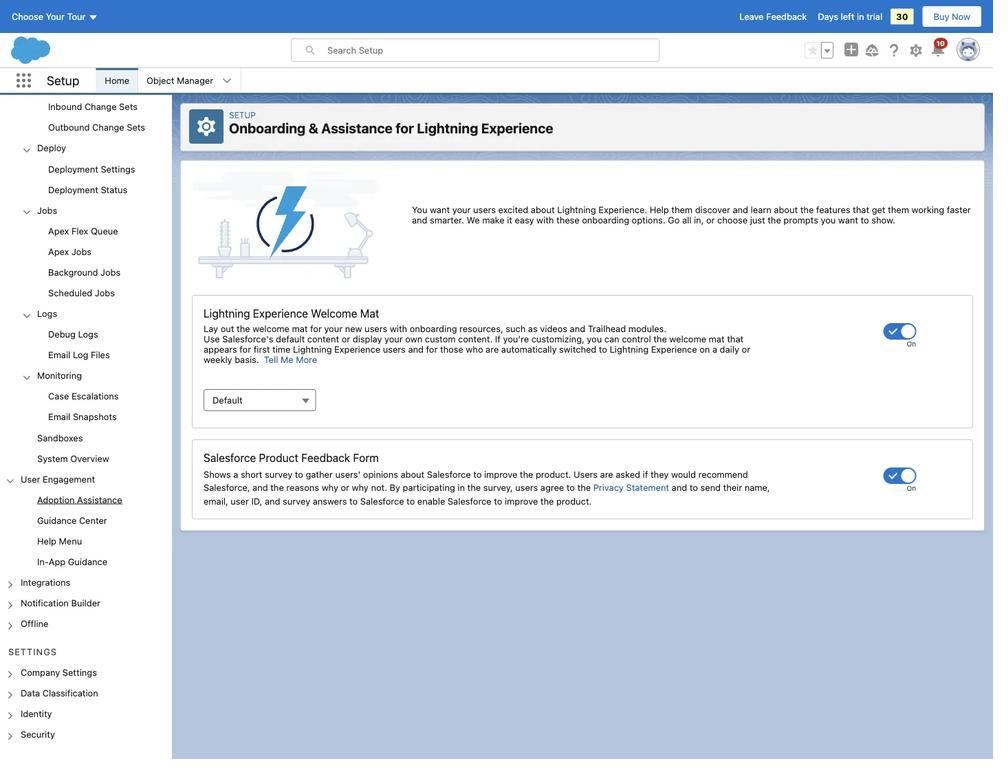 Task type: describe. For each thing, give the bounding box(es) containing it.
group for change sets tree item
[[0, 97, 172, 139]]

group for jobs tree item
[[0, 222, 172, 304]]

you're
[[503, 334, 529, 344]]

modules.
[[629, 323, 667, 334]]

0 horizontal spatial want
[[430, 205, 450, 215]]

change for inbound
[[85, 102, 117, 112]]

a inside shows a short survey to gather users' opinions about salesforce to improve the product. users are asked if they would recommend salesforce, and the reasons why or why not. by participating in the survey, users agree to the
[[233, 469, 238, 479]]

app
[[49, 557, 65, 567]]

buy now button
[[922, 6, 983, 28]]

email log files link
[[48, 350, 110, 362]]

experience.
[[599, 205, 648, 215]]

a inside use salesforce's default content or display your own custom content. if you're customizing,             you can control the welcome mat that appears for first time lightning experience users and for those who are             automatically switched to lightning experience on a daily or weekly basis.
[[713, 344, 718, 354]]

in inside shows a short survey to gather users' opinions about salesforce to improve the product. users are asked if they would recommend salesforce, and the reasons why or why not. by participating in the survey, users agree to the
[[458, 483, 465, 493]]

sets for outbound change sets
[[127, 122, 145, 133]]

lightning experience welcome mat
[[204, 307, 379, 320]]

they
[[651, 469, 669, 479]]

email snapshots
[[48, 412, 117, 422]]

more
[[296, 354, 317, 365]]

user
[[231, 496, 249, 506]]

and left smarter.
[[412, 215, 428, 225]]

assistance inside group
[[77, 495, 122, 505]]

logs link
[[37, 308, 57, 321]]

deployment status
[[48, 184, 127, 195]]

users inside use salesforce's default content or display your own custom content. if you're customizing,             you can control the welcome mat that appears for first time lightning experience users and for those who are             automatically switched to lightning experience on a daily or weekly basis.
[[383, 344, 406, 354]]

outbound
[[48, 122, 90, 133]]

survey,
[[484, 483, 513, 493]]

sandboxes
[[37, 433, 83, 443]]

and inside shows a short survey to gather users' opinions about salesforce to improve the product. users are asked if they would recommend salesforce, and the reasons why or why not. by participating in the survey, users agree to the
[[253, 483, 268, 493]]

appears
[[204, 344, 237, 354]]

improve inside shows a short survey to gather users' opinions about salesforce to improve the product. users are asked if they would recommend salesforce, and the reasons why or why not. by participating in the survey, users agree to the
[[484, 469, 518, 479]]

apex jobs
[[48, 246, 92, 257]]

agree
[[541, 483, 564, 493]]

0 horizontal spatial mat
[[292, 323, 308, 334]]

onboarding
[[229, 120, 306, 136]]

switched
[[559, 344, 597, 354]]

smarter.
[[430, 215, 464, 225]]

users inside 'you want your users excited about lightning experience. help them discover and learn about the features that get them working faster and smarter. we make it easy with these onboarding options. go all in, or choose just the prompts you want to show.'
[[473, 205, 496, 215]]

background jobs
[[48, 267, 121, 277]]

to up and to send their name, email, user id, and survey answers to salesforce to enable salesforce to improve the product.
[[474, 469, 482, 479]]

customizing,
[[532, 334, 585, 344]]

your for custom
[[385, 334, 403, 344]]

in-
[[37, 557, 49, 567]]

integrations link
[[21, 578, 70, 590]]

help menu
[[37, 536, 82, 546]]

sets for inbound change sets
[[119, 102, 138, 112]]

onboarding inside 'you want your users excited about lightning experience. help them discover and learn about the features that get them working faster and smarter. we make it easy with these onboarding options. go all in, or choose just the prompts you want to show.'
[[582, 215, 630, 225]]

0 vertical spatial feedback
[[767, 11, 807, 22]]

offline
[[21, 619, 48, 629]]

0 horizontal spatial feedback
[[301, 452, 350, 465]]

shows a short survey to gather users' opinions about salesforce to improve the product. users are asked if they would recommend salesforce, and the reasons why or why not. by participating in the survey, users agree to the
[[204, 469, 748, 493]]

sandboxes link
[[37, 433, 83, 445]]

0 vertical spatial logs
[[37, 308, 57, 319]]

group for deploy "tree item"
[[0, 159, 172, 201]]

email for email snapshots
[[48, 412, 70, 422]]

help menu link
[[37, 536, 82, 549]]

reasons
[[286, 483, 319, 493]]

to up reasons
[[295, 469, 303, 479]]

security link
[[21, 729, 55, 742]]

jobs for background
[[101, 267, 121, 277]]

email for email log files
[[48, 350, 70, 360]]

discover
[[695, 205, 731, 215]]

change sets image
[[0, 77, 172, 97]]

users inside shows a short survey to gather users' opinions about salesforce to improve the product. users are asked if they would recommend salesforce, and the reasons why or why not. by participating in the survey, users agree to the
[[516, 483, 538, 493]]

id,
[[251, 496, 262, 506]]

system
[[37, 453, 68, 464]]

recommend
[[699, 469, 748, 479]]

escalations
[[72, 391, 119, 402]]

on for salesforce product feedback form
[[907, 484, 917, 492]]

2 why from the left
[[352, 483, 369, 493]]

time
[[273, 344, 291, 354]]

log
[[73, 350, 88, 360]]

welcome inside use salesforce's default content or display your own custom content. if you're customizing,             you can control the welcome mat that appears for first time lightning experience users and for those who are             automatically switched to lightning experience on a daily or weekly basis.
[[670, 334, 707, 344]]

content.
[[458, 334, 493, 344]]

days left in trial
[[818, 11, 883, 22]]

such
[[506, 323, 526, 334]]

object manager link
[[138, 68, 222, 93]]

notification builder link
[[21, 598, 100, 611]]

tour
[[67, 11, 86, 22]]

in-app guidance link
[[37, 557, 107, 569]]

home link
[[97, 68, 138, 93]]

flex
[[72, 226, 88, 236]]

or inside 'you want your users excited about lightning experience. help them discover and learn about the features that get them working faster and smarter. we make it easy with these onboarding options. go all in, or choose just the prompts you want to show.'
[[707, 215, 715, 225]]

1 vertical spatial with
[[390, 323, 407, 334]]

new
[[345, 323, 362, 334]]

1 horizontal spatial about
[[531, 205, 555, 215]]

just
[[750, 215, 766, 225]]

control
[[622, 334, 651, 344]]

monitoring tree item
[[0, 366, 172, 429]]

not.
[[371, 483, 387, 493]]

your inside 'you want your users excited about lightning experience. help them discover and learn about the features that get them working faster and smarter. we make it easy with these onboarding options. go all in, or choose just the prompts you want to show.'
[[453, 205, 471, 215]]

status
[[101, 184, 127, 195]]

change sets tree item
[[0, 77, 172, 139]]

learn
[[751, 205, 772, 215]]

10
[[937, 39, 945, 47]]

guidance center
[[37, 515, 107, 526]]

group for the logs tree item
[[0, 325, 172, 366]]

tell me more
[[264, 354, 317, 365]]

participating
[[403, 483, 455, 493]]

privacy
[[594, 483, 624, 493]]

email snapshots link
[[48, 412, 117, 424]]

deploy
[[37, 143, 66, 153]]

if
[[495, 334, 501, 344]]

1 vertical spatial guidance
[[68, 557, 107, 567]]

product. inside and to send their name, email, user id, and survey answers to salesforce to enable salesforce to improve the product.
[[557, 496, 592, 506]]

help inside 'you want your users excited about lightning experience. help them discover and learn about the features that get them working faster and smarter. we make it easy with these onboarding options. go all in, or choose just the prompts you want to show.'
[[650, 205, 669, 215]]

to left enable
[[407, 496, 415, 506]]

days
[[818, 11, 839, 22]]

now
[[952, 11, 971, 22]]

identity link
[[21, 709, 52, 721]]

lightning inside 'you want your users excited about lightning experience. help them discover and learn about the features that get them working faster and smarter. we make it easy with these onboarding options. go all in, or choose just the prompts you want to show.'
[[557, 205, 596, 215]]

overview
[[70, 453, 109, 464]]

0 horizontal spatial welcome
[[253, 323, 290, 334]]

change for outbound
[[92, 122, 124, 133]]

users
[[574, 469, 598, 479]]

deploy link
[[37, 143, 66, 155]]

2 horizontal spatial about
[[774, 205, 798, 215]]

default
[[213, 395, 243, 405]]

email log files
[[48, 350, 110, 360]]

survey inside and to send their name, email, user id, and survey answers to salesforce to enable salesforce to improve the product.
[[283, 496, 310, 506]]

system overview
[[37, 453, 109, 464]]

mat
[[360, 307, 379, 320]]

home
[[105, 75, 129, 86]]

menu
[[59, 536, 82, 546]]

choose your tour button
[[11, 6, 99, 28]]

jobs link
[[37, 205, 57, 217]]

logs inside group
[[78, 329, 98, 340]]

by
[[390, 483, 400, 493]]

inbound
[[48, 102, 82, 112]]

go
[[668, 215, 680, 225]]

you
[[412, 205, 428, 215]]

inbound change sets
[[48, 102, 138, 112]]

scheduled
[[48, 288, 92, 298]]

you inside 'you want your users excited about lightning experience. help them discover and learn about the features that get them working faster and smarter. we make it easy with these onboarding options. go all in, or choose just the prompts you want to show.'
[[821, 215, 836, 225]]

short
[[241, 469, 262, 479]]

adoption assistance
[[37, 495, 122, 505]]

salesforce down not.
[[360, 496, 404, 506]]

trailhead
[[588, 323, 626, 334]]

deployment for deployment settings
[[48, 164, 98, 174]]

privacy statement
[[594, 483, 670, 493]]

in-app guidance
[[37, 557, 107, 567]]

salesforce inside shows a short survey to gather users' opinions about salesforce to improve the product. users are asked if they would recommend salesforce, and the reasons why or why not. by participating in the survey, users agree to the
[[427, 469, 471, 479]]

to down survey,
[[494, 496, 503, 506]]

weekly
[[204, 354, 232, 365]]

options.
[[632, 215, 666, 225]]

the up and to send their name, email, user id, and survey answers to salesforce to enable salesforce to improve the product.
[[520, 469, 534, 479]]



Task type: vqa. For each thing, say whether or not it's contained in the screenshot.


Task type: locate. For each thing, give the bounding box(es) containing it.
inbound change sets link
[[48, 102, 138, 114]]

1 horizontal spatial assistance
[[322, 120, 393, 136]]

on for lightning experience welcome mat
[[907, 340, 917, 348]]

1 horizontal spatial why
[[352, 483, 369, 493]]

that right on
[[727, 334, 744, 344]]

email inside the logs tree item
[[48, 350, 70, 360]]

basis.
[[235, 354, 259, 365]]

0 vertical spatial a
[[713, 344, 718, 354]]

1 horizontal spatial them
[[888, 205, 910, 215]]

sets inside inbound change sets link
[[119, 102, 138, 112]]

0 horizontal spatial assistance
[[77, 495, 122, 505]]

videos
[[540, 323, 568, 334]]

0 horizontal spatial your
[[324, 323, 343, 334]]

setup for setup onboarding & assistance for lightning experience
[[229, 110, 256, 120]]

deploy tree item
[[0, 139, 172, 201]]

1 vertical spatial settings
[[8, 647, 57, 657]]

0 vertical spatial help
[[650, 205, 669, 215]]

are inside shows a short survey to gather users' opinions about salesforce to improve the product. users are asked if they would recommend salesforce, and the reasons why or why not. by participating in the survey, users agree to the
[[600, 469, 614, 479]]

scheduled jobs link
[[48, 288, 115, 300]]

and up switched
[[570, 323, 586, 334]]

why
[[322, 483, 338, 493], [352, 483, 369, 493]]

engagement
[[43, 474, 95, 484]]

about up participating
[[401, 469, 425, 479]]

1 horizontal spatial your
[[385, 334, 403, 344]]

0 horizontal spatial are
[[486, 344, 499, 354]]

jobs for apex
[[72, 246, 92, 257]]

0 vertical spatial on
[[907, 340, 917, 348]]

1 horizontal spatial settings
[[63, 667, 97, 678]]

0 horizontal spatial about
[[401, 469, 425, 479]]

for inside setup onboarding & assistance for lightning experience
[[396, 120, 414, 136]]

users'
[[335, 469, 361, 479]]

0 horizontal spatial them
[[672, 205, 693, 215]]

change down inbound change sets link
[[92, 122, 124, 133]]

object manager
[[147, 75, 213, 86]]

want
[[430, 205, 450, 215], [839, 215, 859, 225]]

1 vertical spatial product.
[[557, 496, 592, 506]]

want right you
[[430, 205, 450, 215]]

apex jobs link
[[48, 246, 92, 259]]

1 horizontal spatial are
[[600, 469, 614, 479]]

0 vertical spatial are
[[486, 344, 499, 354]]

deployment status link
[[48, 184, 127, 197]]

and left custom
[[408, 344, 424, 354]]

jobs inside apex jobs link
[[72, 246, 92, 257]]

to down trailhead
[[599, 344, 608, 354]]

logs up debug
[[37, 308, 57, 319]]

1 horizontal spatial with
[[537, 215, 554, 225]]

your left make
[[453, 205, 471, 215]]

email inside monitoring tree item
[[48, 412, 70, 422]]

choose
[[12, 11, 43, 22]]

users down mat
[[365, 323, 388, 334]]

1 vertical spatial logs
[[78, 329, 98, 340]]

help inside group
[[37, 536, 56, 546]]

survey
[[265, 469, 293, 479], [283, 496, 310, 506]]

1 vertical spatial onboarding
[[410, 323, 457, 334]]

leave
[[740, 11, 764, 22]]

survey down the product on the left bottom of the page
[[265, 469, 293, 479]]

2 deployment from the top
[[48, 184, 98, 195]]

improve down survey,
[[505, 496, 538, 506]]

0 vertical spatial with
[[537, 215, 554, 225]]

jobs inside scheduled jobs link
[[95, 288, 115, 298]]

that inside use salesforce's default content or display your own custom content. if you're customizing,             you can control the welcome mat that appears for first time lightning experience users and for those who are             automatically switched to lightning experience on a daily or weekly basis.
[[727, 334, 744, 344]]

1 vertical spatial on
[[907, 484, 917, 492]]

0 vertical spatial email
[[48, 350, 70, 360]]

about inside shows a short survey to gather users' opinions about salesforce to improve the product. users are asked if they would recommend salesforce, and the reasons why or why not. by participating in the survey, users agree to the
[[401, 469, 425, 479]]

with right display
[[390, 323, 407, 334]]

2 on from the top
[[907, 484, 917, 492]]

the down users
[[578, 483, 591, 493]]

feedback right leave
[[767, 11, 807, 22]]

use salesforce's default content or display your own custom content. if you're customizing,             you can control the welcome mat that appears for first time lightning experience users and for those who are             automatically switched to lightning experience on a daily or weekly basis.
[[204, 334, 751, 365]]

2 them from the left
[[888, 205, 910, 215]]

group containing debug logs
[[0, 325, 172, 366]]

own
[[405, 334, 423, 344]]

center
[[79, 515, 107, 526]]

1 horizontal spatial setup
[[229, 110, 256, 120]]

jobs down background jobs link
[[95, 288, 115, 298]]

to inside 'you want your users excited about lightning experience. help them discover and learn about the features that get them working faster and smarter. we make it easy with these onboarding options. go all in, or choose just the prompts you want to show.'
[[861, 215, 869, 225]]

why down users'
[[352, 483, 369, 493]]

and left just
[[733, 205, 749, 215]]

&
[[309, 120, 319, 136]]

1 vertical spatial deployment
[[48, 184, 98, 195]]

0 horizontal spatial a
[[233, 469, 238, 479]]

settings up classification
[[63, 667, 97, 678]]

to inside use salesforce's default content or display your own custom content. if you're customizing,             you can control the welcome mat that appears for first time lightning experience users and for those who are             automatically switched to lightning experience on a daily or weekly basis.
[[599, 344, 608, 354]]

2 email from the top
[[48, 412, 70, 422]]

survey down reasons
[[283, 496, 310, 506]]

1 vertical spatial improve
[[505, 496, 538, 506]]

0 vertical spatial guidance
[[37, 515, 77, 526]]

who
[[466, 344, 483, 354]]

you
[[821, 215, 836, 225], [587, 334, 602, 344]]

the inside use salesforce's default content or display your own custom content. if you're customizing,             you can control the welcome mat that appears for first time lightning experience users and for those who are             automatically switched to lightning experience on a daily or weekly basis.
[[654, 334, 667, 344]]

0 vertical spatial improve
[[484, 469, 518, 479]]

about left these
[[531, 205, 555, 215]]

improve inside and to send their name, email, user id, and survey answers to salesforce to enable salesforce to improve the product.
[[505, 496, 538, 506]]

and inside use salesforce's default content or display your own custom content. if you're customizing,             you can control the welcome mat that appears for first time lightning experience users and for those who are             automatically switched to lightning experience on a daily or weekly basis.
[[408, 344, 424, 354]]

the right just
[[768, 215, 782, 225]]

a right on
[[713, 344, 718, 354]]

and to send their name, email, user id, and survey answers to salesforce to enable salesforce to improve the product.
[[204, 483, 770, 506]]

monitoring link
[[37, 371, 82, 383]]

deployment up deployment status
[[48, 164, 98, 174]]

in right participating
[[458, 483, 465, 493]]

2 horizontal spatial settings
[[101, 164, 135, 174]]

your left own
[[385, 334, 403, 344]]

jobs tree item
[[0, 201, 172, 304]]

salesforce up participating
[[427, 469, 471, 479]]

group containing adoption assistance
[[0, 491, 172, 573]]

in,
[[694, 215, 704, 225]]

settings for company settings
[[63, 667, 97, 678]]

all
[[682, 215, 692, 225]]

logs
[[37, 308, 57, 319], [78, 329, 98, 340]]

1 vertical spatial apex
[[48, 246, 69, 257]]

0 vertical spatial assistance
[[322, 120, 393, 136]]

0 horizontal spatial in
[[458, 483, 465, 493]]

apex for apex flex queue
[[48, 226, 69, 236]]

lightning
[[417, 120, 478, 136], [557, 205, 596, 215], [204, 307, 250, 320], [293, 344, 332, 354], [610, 344, 649, 354]]

email up monitoring
[[48, 350, 70, 360]]

your down welcome
[[324, 323, 343, 334]]

choose
[[718, 215, 748, 225]]

or
[[707, 215, 715, 225], [342, 334, 350, 344], [742, 344, 751, 354], [341, 483, 350, 493]]

these
[[557, 215, 580, 225]]

1 vertical spatial you
[[587, 334, 602, 344]]

deployment
[[48, 164, 98, 174], [48, 184, 98, 195]]

trial
[[867, 11, 883, 22]]

setup up inbound
[[47, 73, 79, 88]]

1 vertical spatial feedback
[[301, 452, 350, 465]]

logs up log
[[78, 329, 98, 340]]

the down agree
[[541, 496, 554, 506]]

help
[[650, 205, 669, 215], [37, 536, 56, 546]]

survey inside shows a short survey to gather users' opinions about salesforce to improve the product. users are asked if they would recommend salesforce, and the reasons why or why not. by participating in the survey, users agree to the
[[265, 469, 293, 479]]

to
[[861, 215, 869, 225], [599, 344, 608, 354], [295, 469, 303, 479], [474, 469, 482, 479], [567, 483, 575, 493], [690, 483, 698, 493], [350, 496, 358, 506], [407, 496, 415, 506], [494, 496, 503, 506]]

welcome up first
[[253, 323, 290, 334]]

0 horizontal spatial with
[[390, 323, 407, 334]]

and right id,
[[265, 496, 280, 506]]

1 deployment from the top
[[48, 164, 98, 174]]

settings up company
[[8, 647, 57, 657]]

1 vertical spatial survey
[[283, 496, 310, 506]]

product. down agree
[[557, 496, 592, 506]]

with inside 'you want your users excited about lightning experience. help them discover and learn about the features that get them working faster and smarter. we make it easy with these onboarding options. go all in, or choose just the prompts you want to show.'
[[537, 215, 554, 225]]

0 vertical spatial in
[[857, 11, 865, 22]]

user engagement tree item
[[0, 470, 172, 573]]

1 horizontal spatial feedback
[[767, 11, 807, 22]]

why up answers
[[322, 483, 338, 493]]

1 vertical spatial change
[[92, 122, 124, 133]]

it
[[507, 215, 513, 225]]

the right out at the top of page
[[237, 323, 250, 334]]

want left get
[[839, 215, 859, 225]]

the left features
[[801, 205, 814, 215]]

your inside use salesforce's default content or display your own custom content. if you're customizing,             you can control the welcome mat that appears for first time lightning experience users and for those who are             automatically switched to lightning experience on a daily or weekly basis.
[[385, 334, 403, 344]]

tell me more link
[[264, 354, 317, 365]]

0 horizontal spatial logs
[[37, 308, 57, 319]]

them left the in,
[[672, 205, 693, 215]]

case escalations
[[48, 391, 119, 402]]

apex inside "link"
[[48, 226, 69, 236]]

files
[[91, 350, 110, 360]]

the right "control"
[[654, 334, 667, 344]]

snapshots
[[73, 412, 117, 422]]

sets down home link
[[119, 102, 138, 112]]

to left send on the right
[[690, 483, 698, 493]]

manager
[[177, 75, 213, 86]]

deployment for deployment status
[[48, 184, 98, 195]]

product. inside shows a short survey to gather users' opinions about salesforce to improve the product. users are asked if they would recommend salesforce, and the reasons why or why not. by participating in the survey, users agree to the
[[536, 469, 571, 479]]

to left get
[[861, 215, 869, 225]]

0 horizontal spatial you
[[587, 334, 602, 344]]

buy
[[934, 11, 950, 22]]

you left can at the right top of the page
[[587, 334, 602, 344]]

leave feedback
[[740, 11, 807, 22]]

the inside and to send their name, email, user id, and survey answers to salesforce to enable salesforce to improve the product.
[[541, 496, 554, 506]]

and down the would
[[672, 483, 687, 493]]

1 vertical spatial sets
[[127, 122, 145, 133]]

0 vertical spatial survey
[[265, 469, 293, 479]]

onboarding up those
[[410, 323, 457, 334]]

help left the all
[[650, 205, 669, 215]]

opinions
[[363, 469, 398, 479]]

or right the in,
[[707, 215, 715, 225]]

mat inside use salesforce's default content or display your own custom content. if you're customizing,             you can control the welcome mat that appears for first time lightning experience users and for those who are             automatically switched to lightning experience on a daily or weekly basis.
[[709, 334, 725, 344]]

jobs inside background jobs link
[[101, 267, 121, 277]]

1 them from the left
[[672, 205, 693, 215]]

setup inside setup onboarding & assistance for lightning experience
[[229, 110, 256, 120]]

you right prompts at the right of page
[[821, 215, 836, 225]]

group containing apex flex queue
[[0, 222, 172, 304]]

0 vertical spatial you
[[821, 215, 836, 225]]

you inside use salesforce's default content or display your own custom content. if you're customizing,             you can control the welcome mat that appears for first time lightning experience users and for those who are             automatically switched to lightning experience on a daily or weekly basis.
[[587, 334, 602, 344]]

improve up survey,
[[484, 469, 518, 479]]

the left reasons
[[271, 483, 284, 493]]

data classification
[[21, 688, 98, 698]]

excited
[[499, 205, 529, 215]]

1 why from the left
[[322, 483, 338, 493]]

email down case
[[48, 412, 70, 422]]

product
[[259, 452, 299, 465]]

data
[[21, 688, 40, 698]]

jobs for scheduled
[[95, 288, 115, 298]]

them right get
[[888, 205, 910, 215]]

setup for setup
[[47, 73, 79, 88]]

sets inside "outbound change sets" link
[[127, 122, 145, 133]]

0 vertical spatial that
[[853, 205, 870, 215]]

to right answers
[[350, 496, 358, 506]]

easy
[[515, 215, 534, 225]]

assistance inside setup onboarding & assistance for lightning experience
[[322, 120, 393, 136]]

in right left
[[857, 11, 865, 22]]

jobs down apex flex queue "link"
[[72, 246, 92, 257]]

setup link
[[229, 110, 256, 120]]

0 horizontal spatial why
[[322, 483, 338, 493]]

1 vertical spatial are
[[600, 469, 614, 479]]

salesforce up shows
[[204, 452, 256, 465]]

change up outbound change sets
[[85, 102, 117, 112]]

settings for deployment settings
[[101, 164, 135, 174]]

Choose custom or default welcome mat content., Default button
[[204, 389, 316, 411]]

1 horizontal spatial a
[[713, 344, 718, 354]]

settings up the status
[[101, 164, 135, 174]]

1 horizontal spatial want
[[839, 215, 859, 225]]

content
[[307, 334, 339, 344]]

0 vertical spatial change
[[85, 102, 117, 112]]

feedback up gather
[[301, 452, 350, 465]]

Search Setup text field
[[328, 39, 659, 61]]

change
[[85, 102, 117, 112], [92, 122, 124, 133]]

jobs up the apex flex queue
[[37, 205, 57, 215]]

are up privacy
[[600, 469, 614, 479]]

1 vertical spatial in
[[458, 483, 465, 493]]

welcome right the modules.
[[670, 334, 707, 344]]

1 horizontal spatial welcome
[[670, 334, 707, 344]]

out
[[221, 323, 234, 334]]

or inside shows a short survey to gather users' opinions about salesforce to improve the product. users are asked if they would recommend salesforce, and the reasons why or why not. by participating in the survey, users agree to the
[[341, 483, 350, 493]]

as
[[528, 323, 538, 334]]

2 apex from the top
[[48, 246, 69, 257]]

features
[[817, 205, 851, 215]]

assistance right the &
[[322, 120, 393, 136]]

0 horizontal spatial that
[[727, 334, 744, 344]]

are right 'who'
[[486, 344, 499, 354]]

0 vertical spatial onboarding
[[582, 215, 630, 225]]

user engagement link
[[21, 474, 95, 486]]

0 horizontal spatial setup
[[47, 73, 79, 88]]

1 vertical spatial a
[[233, 469, 238, 479]]

users left it
[[473, 205, 496, 215]]

1 horizontal spatial that
[[853, 205, 870, 215]]

1 apex from the top
[[48, 226, 69, 236]]

salesforce
[[204, 452, 256, 465], [427, 469, 471, 479], [360, 496, 404, 506], [448, 496, 492, 506]]

1 vertical spatial help
[[37, 536, 56, 546]]

experience inside setup onboarding & assistance for lightning experience
[[481, 120, 554, 136]]

group
[[805, 42, 834, 58], [0, 77, 172, 470], [0, 97, 172, 139], [0, 159, 172, 201], [0, 222, 172, 304], [0, 325, 172, 366], [0, 387, 172, 429], [0, 491, 172, 573]]

background jobs link
[[48, 267, 121, 280]]

0 vertical spatial apex
[[48, 226, 69, 236]]

lightning inside setup onboarding & assistance for lightning experience
[[417, 120, 478, 136]]

guidance down adoption
[[37, 515, 77, 526]]

0 vertical spatial product.
[[536, 469, 571, 479]]

1 horizontal spatial you
[[821, 215, 836, 225]]

0 horizontal spatial help
[[37, 536, 56, 546]]

case
[[48, 391, 69, 402]]

a left short on the bottom
[[233, 469, 238, 479]]

0 vertical spatial settings
[[101, 164, 135, 174]]

1 vertical spatial assistance
[[77, 495, 122, 505]]

user engagement
[[21, 474, 95, 484]]

logs tree item
[[0, 304, 172, 366]]

jobs
[[37, 205, 57, 215], [72, 246, 92, 257], [101, 267, 121, 277], [95, 288, 115, 298]]

1 vertical spatial email
[[48, 412, 70, 422]]

2 horizontal spatial your
[[453, 205, 471, 215]]

setup onboarding & assistance for lightning experience
[[229, 110, 554, 136]]

product. up agree
[[536, 469, 571, 479]]

2 vertical spatial settings
[[63, 667, 97, 678]]

1 vertical spatial that
[[727, 334, 744, 344]]

and up id,
[[253, 483, 268, 493]]

guidance down 'menu'
[[68, 557, 107, 567]]

with right easy
[[537, 215, 554, 225]]

group for user engagement tree item at the left of page
[[0, 491, 172, 573]]

settings inside group
[[101, 164, 135, 174]]

settings
[[101, 164, 135, 174], [8, 647, 57, 657], [63, 667, 97, 678]]

or right daily
[[742, 344, 751, 354]]

or down users'
[[341, 483, 350, 493]]

notification builder
[[21, 598, 100, 609]]

to right agree
[[567, 483, 575, 493]]

onboarding right these
[[582, 215, 630, 225]]

integrations
[[21, 578, 70, 588]]

name,
[[745, 483, 770, 493]]

users
[[473, 205, 496, 215], [365, 323, 388, 334], [383, 344, 406, 354], [516, 483, 538, 493]]

the left survey,
[[468, 483, 481, 493]]

30
[[897, 11, 909, 22]]

0 vertical spatial deployment
[[48, 164, 98, 174]]

sets down inbound change sets link
[[127, 122, 145, 133]]

product.
[[536, 469, 571, 479], [557, 496, 592, 506]]

group for monitoring tree item
[[0, 387, 172, 429]]

group containing case escalations
[[0, 387, 172, 429]]

statement
[[626, 483, 670, 493]]

that left get
[[853, 205, 870, 215]]

monitoring
[[37, 371, 82, 381]]

help up in-
[[37, 536, 56, 546]]

are inside use salesforce's default content or display your own custom content. if you're customizing,             you can control the welcome mat that appears for first time lightning experience users and for those who are             automatically switched to lightning experience on a daily or weekly basis.
[[486, 344, 499, 354]]

assistance up center at the left of the page
[[77, 495, 122, 505]]

your
[[46, 11, 65, 22]]

group containing deployment settings
[[0, 159, 172, 201]]

1 horizontal spatial in
[[857, 11, 865, 22]]

adoption assistance link
[[37, 495, 122, 507]]

1 horizontal spatial logs
[[78, 329, 98, 340]]

me
[[281, 354, 294, 365]]

1 on from the top
[[907, 340, 917, 348]]

outbound change sets
[[48, 122, 145, 133]]

0 vertical spatial setup
[[47, 73, 79, 88]]

apex flex queue link
[[48, 226, 118, 238]]

improve
[[484, 469, 518, 479], [505, 496, 538, 506]]

default
[[276, 334, 305, 344]]

apex left flex
[[48, 226, 69, 236]]

security
[[21, 729, 55, 740]]

users right display
[[383, 344, 406, 354]]

deployment down the deployment settings link
[[48, 184, 98, 195]]

1 email from the top
[[48, 350, 70, 360]]

about right learn
[[774, 205, 798, 215]]

apex for apex jobs
[[48, 246, 69, 257]]

lay
[[204, 323, 218, 334]]

1 vertical spatial setup
[[229, 110, 256, 120]]

1 horizontal spatial mat
[[709, 334, 725, 344]]

data classification link
[[21, 688, 98, 700]]

0 horizontal spatial onboarding
[[410, 323, 457, 334]]

setup up 'onboarding'
[[229, 110, 256, 120]]

that inside 'you want your users excited about lightning experience. help them discover and learn about the features that get them working faster and smarter. we make it easy with these onboarding options. go all in, or choose just the prompts you want to show.'
[[853, 205, 870, 215]]

0 horizontal spatial settings
[[8, 647, 57, 657]]

or left display
[[342, 334, 350, 344]]

1 horizontal spatial onboarding
[[582, 215, 630, 225]]

1 horizontal spatial help
[[650, 205, 669, 215]]

salesforce down shows a short survey to gather users' opinions about salesforce to improve the product. users are asked if they would recommend salesforce, and the reasons why or why not. by participating in the survey, users agree to the
[[448, 496, 492, 506]]

can
[[605, 334, 620, 344]]

0 vertical spatial sets
[[119, 102, 138, 112]]

users left agree
[[516, 483, 538, 493]]

your for users
[[324, 323, 343, 334]]

jobs up scheduled jobs at the left of the page
[[101, 267, 121, 277]]

on
[[700, 344, 710, 354]]

apex up background
[[48, 246, 69, 257]]



